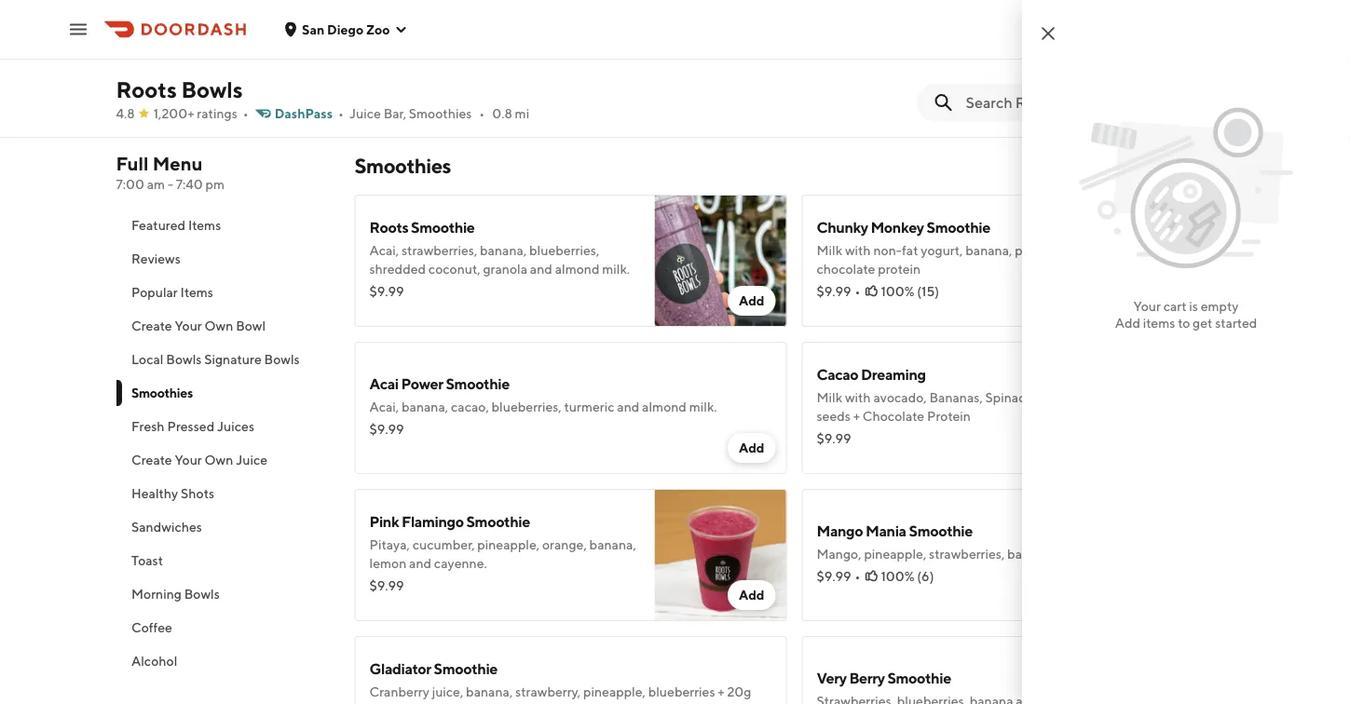 Task type: locate. For each thing, give the bounding box(es) containing it.
1 horizontal spatial strawberries,
[[653, 30, 729, 46]]

and right granola
[[530, 261, 552, 277]]

0 vertical spatial 100%
[[881, 284, 915, 299]]

1 horizontal spatial nibs,
[[1079, 390, 1107, 405]]

bowls
[[181, 76, 243, 102], [166, 352, 201, 367], [264, 352, 299, 367], [184, 587, 219, 602]]

milk up chocolate
[[817, 243, 842, 258]]

smoothie right berry
[[887, 669, 951, 687]]

add inside acai power smoothie acai, banana, cacao, blueberries, turmeric and almond milk. $9.99 add
[[739, 440, 765, 456]]

0 vertical spatial own
[[204, 318, 233, 334]]

own left the bowl
[[204, 318, 233, 334]]

• down chocolate
[[855, 284, 860, 299]]

smoothie up shredded
[[411, 219, 475, 236]]

granola,
[[554, 30, 601, 46]]

milk. inside roots smoothie acai, strawberries, banana, blueberries, shredded coconut, granola and almond milk. $9.99
[[602, 261, 630, 277]]

mango
[[817, 522, 863, 540]]

cacao inside purple moon ube base, white coconut base, granola, banana, strawberries, unsweet coconut, chopped almonds, cacao nibs, chia seeds + honey
[[589, 49, 623, 64]]

pineapple, down mania at the bottom of the page
[[864, 546, 926, 562]]

honey
[[729, 49, 766, 64]]

smoothies down bar,
[[355, 154, 451, 178]]

protein inside gladiator smoothie cranberry juice, banana, strawberry, pineapple, blueberries + 20g protein
[[369, 703, 412, 704]]

healthy shots button
[[116, 477, 332, 511]]

$9.99 down chocolate
[[817, 284, 851, 299]]

+ right blueberries
[[718, 684, 725, 700]]

1 horizontal spatial milk.
[[689, 399, 717, 415]]

1 horizontal spatial protein
[[878, 261, 921, 277]]

2 vertical spatial smoothies
[[131, 385, 192, 401]]

smoothie up (6)
[[909, 522, 973, 540]]

coconut, inside roots smoothie acai, strawberries, banana, blueberries, shredded coconut, granola and almond milk. $9.99
[[428, 261, 480, 277]]

0 vertical spatial cacao
[[817, 366, 858, 383]]

(6)
[[917, 569, 934, 584]]

cacao right spinach,
[[1039, 390, 1077, 405]]

pineapple, inside mango mania smoothie mango, pineapple, strawberries, banana and orange.
[[864, 546, 926, 562]]

sandwiches button
[[116, 511, 332, 544]]

$9.99 down shredded
[[369, 284, 404, 299]]

smoothies
[[409, 106, 472, 121], [355, 154, 451, 178], [131, 385, 192, 401]]

0 vertical spatial your
[[1134, 299, 1161, 314]]

purple moon ube base, white coconut base, granola, banana, strawberries, unsweet coconut, chopped almonds, cacao nibs, chia seeds + honey
[[369, 6, 766, 64]]

0 horizontal spatial pineapple,
[[477, 537, 540, 553]]

20g right nibs
[[1176, 243, 1200, 258]]

0 vertical spatial items
[[188, 218, 221, 233]]

yogurt,
[[921, 243, 963, 258]]

banana, up granola
[[480, 243, 527, 258]]

nibs, inside purple moon ube base, white coconut base, granola, banana, strawberries, unsweet coconut, chopped almonds, cacao nibs, chia seeds + honey
[[626, 49, 654, 64]]

healthy shots
[[131, 486, 214, 501]]

your down pressed
[[174, 452, 201, 468]]

1 milk from the top
[[817, 243, 842, 258]]

almond right turmeric at the bottom
[[642, 399, 687, 415]]

your up items at the top right
[[1134, 299, 1161, 314]]

20g
[[1176, 243, 1200, 258], [727, 684, 751, 700]]

strawberries, up shredded
[[402, 243, 477, 258]]

base, up unsweet
[[400, 30, 431, 46]]

local bowls signature bowls button
[[116, 343, 332, 376]]

local
[[131, 352, 163, 367]]

20g inside chunky monkey smoothie milk with non-fat yogurt, banana, peanut butter, cacao nibs + 20g chocolate protein
[[1176, 243, 1200, 258]]

milk. inside acai power smoothie acai, banana, cacao, blueberries, turmeric and almond milk. $9.99 add
[[689, 399, 717, 415]]

fresh pressed juices
[[131, 419, 254, 434]]

1 100% from the top
[[881, 284, 915, 299]]

bowls right local
[[166, 352, 201, 367]]

your
[[1134, 299, 1161, 314], [174, 318, 201, 334], [174, 452, 201, 468]]

cucumber,
[[413, 537, 475, 553]]

smoothie inside chunky monkey smoothie milk with non-fat yogurt, banana, peanut butter, cacao nibs + 20g chocolate protein
[[927, 219, 990, 236]]

protein down cranberry
[[369, 703, 412, 704]]

chopped
[[477, 49, 530, 64]]

0 horizontal spatial base,
[[400, 30, 431, 46]]

banana, inside acai power smoothie acai, banana, cacao, blueberries, turmeric and almond milk. $9.99 add
[[402, 399, 448, 415]]

juice left bar,
[[349, 106, 381, 121]]

smoothie for chunky monkey smoothie milk with non-fat yogurt, banana, peanut butter, cacao nibs + 20g chocolate protein
[[927, 219, 990, 236]]

your inside button
[[174, 452, 201, 468]]

smoothies right bar,
[[409, 106, 472, 121]]

100% left the (15)
[[881, 284, 915, 299]]

items up reviews button
[[188, 218, 221, 233]]

100% left (6)
[[881, 569, 915, 584]]

0 vertical spatial roots
[[116, 76, 177, 102]]

banana, right granola,
[[604, 30, 650, 46]]

0 vertical spatial juice
[[349, 106, 381, 121]]

smoothie up cayenne.
[[466, 513, 530, 531]]

create inside button
[[131, 452, 172, 468]]

2 vertical spatial strawberries,
[[929, 546, 1005, 562]]

1 horizontal spatial cacao
[[1039, 390, 1077, 405]]

blueberries, inside roots smoothie acai, strawberries, banana, blueberries, shredded coconut, granola and almond milk. $9.99
[[529, 243, 599, 258]]

$9.99 inside roots smoothie acai, strawberries, banana, blueberries, shredded coconut, granola and almond milk. $9.99
[[369, 284, 404, 299]]

blueberries, inside acai power smoothie acai, banana, cacao, blueberries, turmeric and almond milk. $9.99 add
[[492, 399, 562, 415]]

popular items
[[131, 285, 213, 300]]

reviews button
[[116, 242, 332, 276]]

bowls up "ratings"
[[181, 76, 243, 102]]

20g inside gladiator smoothie cranberry juice, banana, strawberry, pineapple, blueberries + 20g protein
[[727, 684, 751, 700]]

add inside your cart is empty add items to get started
[[1115, 315, 1141, 331]]

smoothie for mango mania smoothie mango, pineapple, strawberries, banana and orange.
[[909, 522, 973, 540]]

bowl
[[235, 318, 265, 334]]

and inside mango mania smoothie mango, pineapple, strawberries, banana and orange.
[[1054, 546, 1076, 562]]

100%
[[881, 284, 915, 299], [881, 569, 915, 584]]

1 vertical spatial blueberries,
[[492, 399, 562, 415]]

and right banana on the right
[[1054, 546, 1076, 562]]

morning bowls button
[[116, 578, 332, 611]]

4.8
[[116, 106, 135, 121]]

add button
[[728, 286, 776, 316], [1175, 286, 1223, 316], [728, 433, 776, 463], [728, 581, 776, 610]]

1 with from the top
[[845, 243, 871, 258]]

1 vertical spatial almond
[[642, 399, 687, 415]]

blueberries
[[648, 684, 715, 700]]

own inside 'button'
[[204, 318, 233, 334]]

strawberries, inside purple moon ube base, white coconut base, granola, banana, strawberries, unsweet coconut, chopped almonds, cacao nibs, chia seeds + honey
[[653, 30, 729, 46]]

chocolate
[[817, 261, 875, 277]]

cacao
[[817, 366, 858, 383], [1039, 390, 1077, 405]]

pineapple,
[[477, 537, 540, 553], [864, 546, 926, 562], [583, 684, 646, 700]]

with inside cacao dreaming milk with avocado, bananas, spinach, cacao nibs, agave, hemp seeds + chocolate protein $9.99
[[845, 390, 871, 405]]

2 horizontal spatial pineapple,
[[864, 546, 926, 562]]

1 vertical spatial 20g
[[727, 684, 751, 700]]

fat
[[902, 243, 918, 258]]

1,200+ ratings •
[[153, 106, 248, 121]]

milk left avocado,
[[817, 390, 842, 405]]

+ right nibs
[[1166, 243, 1173, 258]]

1 create from the top
[[131, 318, 172, 334]]

bowls for morning bowls
[[184, 587, 219, 602]]

0 vertical spatial create
[[131, 318, 172, 334]]

milk.
[[602, 261, 630, 277], [689, 399, 717, 415]]

own for juice
[[204, 452, 233, 468]]

2 own from the top
[[204, 452, 233, 468]]

1 horizontal spatial 20g
[[1176, 243, 1200, 258]]

ube
[[369, 30, 397, 46]]

smoothie inside mango mania smoothie mango, pineapple, strawberries, banana and orange.
[[909, 522, 973, 540]]

roots up shredded
[[369, 219, 408, 236]]

0 vertical spatial acai,
[[369, 243, 399, 258]]

base, up almonds,
[[520, 30, 551, 46]]

turmeric
[[564, 399, 615, 415]]

$9.99 up mango
[[817, 431, 851, 446]]

2 vertical spatial your
[[174, 452, 201, 468]]

juice
[[349, 106, 381, 121], [235, 452, 267, 468]]

items up create your own bowl
[[180, 285, 213, 300]]

your for juice
[[174, 452, 201, 468]]

1 horizontal spatial pineapple,
[[583, 684, 646, 700]]

1 vertical spatial your
[[174, 318, 201, 334]]

0 horizontal spatial strawberries,
[[402, 243, 477, 258]]

shots
[[180, 486, 214, 501]]

strawberries, up chia
[[653, 30, 729, 46]]

2 milk from the top
[[817, 390, 842, 405]]

0 vertical spatial 20g
[[1176, 243, 1200, 258]]

coconut, down white on the left top of page
[[422, 49, 474, 64]]

0 horizontal spatial cacao
[[817, 366, 858, 383]]

20g right blueberries
[[727, 684, 751, 700]]

banana, right orange,
[[589, 537, 636, 553]]

items
[[188, 218, 221, 233], [180, 285, 213, 300]]

7:00
[[116, 177, 144, 192]]

2 100% from the top
[[881, 569, 915, 584]]

0 horizontal spatial protein
[[369, 703, 412, 704]]

0 horizontal spatial roots
[[116, 76, 177, 102]]

$9.99 • down chocolate
[[817, 284, 860, 299]]

own inside button
[[204, 452, 233, 468]]

+
[[720, 49, 727, 64], [1166, 243, 1173, 258], [853, 409, 860, 424], [718, 684, 725, 700]]

0 vertical spatial cacao
[[589, 49, 623, 64]]

seeds right chia
[[683, 49, 717, 64]]

1 vertical spatial cacao
[[1039, 390, 1077, 405]]

1 vertical spatial milk.
[[689, 399, 717, 415]]

with inside chunky monkey smoothie milk with non-fat yogurt, banana, peanut butter, cacao nibs + 20g chocolate protein
[[845, 243, 871, 258]]

2 base, from the left
[[520, 30, 551, 46]]

banana, inside chunky monkey smoothie milk with non-fat yogurt, banana, peanut butter, cacao nibs + 20g chocolate protein
[[966, 243, 1012, 258]]

1 vertical spatial smoothies
[[355, 154, 451, 178]]

and down cucumber,
[[409, 556, 431, 571]]

nibs,
[[626, 49, 654, 64], [1079, 390, 1107, 405]]

roots up 4.8
[[116, 76, 177, 102]]

smoothie up the juice,
[[434, 660, 498, 678]]

banana, right the juice,
[[466, 684, 513, 700]]

0 vertical spatial nibs,
[[626, 49, 654, 64]]

0.8
[[492, 106, 512, 121]]

$9.99 • down mango,
[[817, 569, 860, 584]]

cacao left 'dreaming'
[[817, 366, 858, 383]]

banana, right yogurt,
[[966, 243, 1012, 258]]

0 vertical spatial almond
[[555, 261, 600, 277]]

strawberries, up (6)
[[929, 546, 1005, 562]]

0 horizontal spatial milk.
[[602, 261, 630, 277]]

0 vertical spatial protein
[[878, 261, 921, 277]]

1 vertical spatial create
[[131, 452, 172, 468]]

hemp
[[1153, 390, 1190, 405]]

smoothie inside pink flamingo smoothie pitaya, cucumber, pineapple, orange, banana, lemon and cayenne. $9.99
[[466, 513, 530, 531]]

acai, down acai
[[369, 399, 399, 415]]

smoothies up fresh
[[131, 385, 192, 401]]

banana,
[[604, 30, 650, 46], [480, 243, 527, 258], [966, 243, 1012, 258], [402, 399, 448, 415], [589, 537, 636, 553], [466, 684, 513, 700]]

0 horizontal spatial 20g
[[727, 684, 751, 700]]

• right "ratings"
[[243, 106, 248, 121]]

2 with from the top
[[845, 390, 871, 405]]

1 vertical spatial roots
[[369, 219, 408, 236]]

roots inside roots smoothie acai, strawberries, banana, blueberries, shredded coconut, granola and almond milk. $9.99
[[369, 219, 408, 236]]

create up healthy
[[131, 452, 172, 468]]

mania
[[866, 522, 906, 540]]

1 vertical spatial own
[[204, 452, 233, 468]]

seeds inside purple moon ube base, white coconut base, granola, banana, strawberries, unsweet coconut, chopped almonds, cacao nibs, chia seeds + honey
[[683, 49, 717, 64]]

1 horizontal spatial seeds
[[817, 409, 851, 424]]

smoothie inside acai power smoothie acai, banana, cacao, blueberries, turmeric and almond milk. $9.99 add
[[446, 375, 510, 393]]

blueberries,
[[529, 243, 599, 258], [492, 399, 562, 415]]

1 horizontal spatial roots
[[369, 219, 408, 236]]

1 vertical spatial items
[[180, 285, 213, 300]]

1 vertical spatial strawberries,
[[402, 243, 477, 258]]

1 own from the top
[[204, 318, 233, 334]]

your inside 'button'
[[174, 318, 201, 334]]

pink flamingo smoothie pitaya, cucumber, pineapple, orange, banana, lemon and cayenne. $9.99
[[369, 513, 636, 594]]

signature
[[204, 352, 261, 367]]

0 vertical spatial $9.99 •
[[817, 284, 860, 299]]

acai, inside roots smoothie acai, strawberries, banana, blueberries, shredded coconut, granola and almond milk. $9.99
[[369, 243, 399, 258]]

1 vertical spatial acai,
[[369, 399, 399, 415]]

pineapple, up cayenne.
[[477, 537, 540, 553]]

+ left chocolate
[[853, 409, 860, 424]]

your down popular items
[[174, 318, 201, 334]]

create inside 'button'
[[131, 318, 172, 334]]

and right turmeric at the bottom
[[617, 399, 639, 415]]

1 vertical spatial with
[[845, 390, 871, 405]]

$9.99 •
[[817, 284, 860, 299], [817, 569, 860, 584]]

1 vertical spatial juice
[[235, 452, 267, 468]]

cacao inside chunky monkey smoothie milk with non-fat yogurt, banana, peanut butter, cacao nibs + 20g chocolate protein
[[1102, 243, 1137, 258]]

protein down fat
[[878, 261, 921, 277]]

strawberries, inside roots smoothie acai, strawberries, banana, blueberries, shredded coconut, granola and almond milk. $9.99
[[402, 243, 477, 258]]

roots
[[116, 76, 177, 102], [369, 219, 408, 236]]

1 vertical spatial cacao
[[1102, 243, 1137, 258]]

smoothie up cacao,
[[446, 375, 510, 393]]

nibs, inside cacao dreaming milk with avocado, bananas, spinach, cacao nibs, agave, hemp seeds + chocolate protein $9.99
[[1079, 390, 1107, 405]]

0 horizontal spatial almond
[[555, 261, 600, 277]]

seeds left chocolate
[[817, 409, 851, 424]]

protein
[[878, 261, 921, 277], [369, 703, 412, 704]]

roots for roots bowls
[[116, 76, 177, 102]]

items inside popular items button
[[180, 285, 213, 300]]

bowls down the toast 'button'
[[184, 587, 219, 602]]

pineapple, right strawberry,
[[583, 684, 646, 700]]

0 horizontal spatial seeds
[[683, 49, 717, 64]]

pineapple, inside gladiator smoothie cranberry juice, banana, strawberry, pineapple, blueberries + 20g protein
[[583, 684, 646, 700]]

with
[[845, 243, 871, 258], [845, 390, 871, 405]]

get
[[1193, 315, 1213, 331]]

banana, down "power"
[[402, 399, 448, 415]]

pm
[[206, 177, 225, 192]]

+ inside purple moon ube base, white coconut base, granola, banana, strawberries, unsweet coconut, chopped almonds, cacao nibs, chia seeds + honey
[[720, 49, 727, 64]]

very
[[817, 669, 847, 687]]

1 acai, from the top
[[369, 243, 399, 258]]

0 vertical spatial strawberries,
[[653, 30, 729, 46]]

2 $9.99 • from the top
[[817, 569, 860, 584]]

smoothie up yogurt,
[[927, 219, 990, 236]]

to
[[1178, 315, 1190, 331]]

chocolate
[[863, 409, 924, 424]]

0 vertical spatial milk.
[[602, 261, 630, 277]]

seeds
[[683, 49, 717, 64], [817, 409, 851, 424]]

pitaya,
[[369, 537, 410, 553]]

1 vertical spatial seeds
[[817, 409, 851, 424]]

1 horizontal spatial cacao
[[1102, 243, 1137, 258]]

1 horizontal spatial almond
[[642, 399, 687, 415]]

0 vertical spatial coconut,
[[422, 49, 474, 64]]

1 vertical spatial nibs,
[[1079, 390, 1107, 405]]

and inside roots smoothie acai, strawberries, banana, blueberries, shredded coconut, granola and almond milk. $9.99
[[530, 261, 552, 277]]

2 create from the top
[[131, 452, 172, 468]]

gladiator
[[369, 660, 431, 678]]

acai power smoothie acai, banana, cacao, blueberries, turmeric and almond milk. $9.99 add
[[369, 375, 765, 456]]

0 vertical spatial blueberries,
[[529, 243, 599, 258]]

juice down 'juices'
[[235, 452, 267, 468]]

items inside featured items button
[[188, 218, 221, 233]]

1 horizontal spatial base,
[[520, 30, 551, 46]]

bowls inside button
[[184, 587, 219, 602]]

0 horizontal spatial juice
[[235, 452, 267, 468]]

cacao left nibs
[[1102, 243, 1137, 258]]

strawberries, inside mango mania smoothie mango, pineapple, strawberries, banana and orange.
[[929, 546, 1005, 562]]

1 vertical spatial 100%
[[881, 569, 915, 584]]

and inside pink flamingo smoothie pitaya, cucumber, pineapple, orange, banana, lemon and cayenne. $9.99
[[409, 556, 431, 571]]

$9.99 down acai
[[369, 422, 404, 437]]

own down fresh pressed juices button
[[204, 452, 233, 468]]

close image
[[1037, 22, 1059, 45]]

0 horizontal spatial nibs,
[[626, 49, 654, 64]]

0 vertical spatial with
[[845, 243, 871, 258]]

items
[[1143, 315, 1175, 331]]

7:40
[[176, 177, 203, 192]]

strawberry,
[[515, 684, 581, 700]]

create down popular
[[131, 318, 172, 334]]

+ left honey
[[720, 49, 727, 64]]

$9.99 inside pink flamingo smoothie pitaya, cucumber, pineapple, orange, banana, lemon and cayenne. $9.99
[[369, 578, 404, 594]]

1 vertical spatial $9.99 •
[[817, 569, 860, 584]]

your for bowl
[[174, 318, 201, 334]]

create your own bowl
[[131, 318, 265, 334]]

0 vertical spatial milk
[[817, 243, 842, 258]]

nibs, left chia
[[626, 49, 654, 64]]

protein
[[927, 409, 971, 424]]

acai, up shredded
[[369, 243, 399, 258]]

almond right granola
[[555, 261, 600, 277]]

your inside your cart is empty add items to get started
[[1134, 299, 1161, 314]]

1 vertical spatial milk
[[817, 390, 842, 405]]

1 vertical spatial protein
[[369, 703, 412, 704]]

1 $9.99 • from the top
[[817, 284, 860, 299]]

create for create your own bowl
[[131, 318, 172, 334]]

coconut, left granola
[[428, 261, 480, 277]]

juice inside create your own juice button
[[235, 452, 267, 468]]

$9.99 down lemon
[[369, 578, 404, 594]]

create your own juice button
[[116, 444, 332, 477]]

2 acai, from the top
[[369, 399, 399, 415]]

berry
[[849, 669, 885, 687]]

0 horizontal spatial cacao
[[589, 49, 623, 64]]

1 vertical spatial coconut,
[[428, 261, 480, 277]]

cart
[[1163, 299, 1187, 314]]

nibs, left agave,
[[1079, 390, 1107, 405]]

0 vertical spatial seeds
[[683, 49, 717, 64]]

2 horizontal spatial strawberries,
[[929, 546, 1005, 562]]

bowls down the bowl
[[264, 352, 299, 367]]

cacao down granola,
[[589, 49, 623, 64]]

menu
[[153, 153, 203, 175]]



Task type: vqa. For each thing, say whether or not it's contained in the screenshot.
left Jolly
no



Task type: describe. For each thing, give the bounding box(es) containing it.
• down mango,
[[855, 569, 860, 584]]

$9.99 • for chunky
[[817, 284, 860, 299]]

your cart is empty add items to get started
[[1115, 299, 1257, 331]]

acai, inside acai power smoothie acai, banana, cacao, blueberries, turmeric and almond milk. $9.99 add
[[369, 399, 399, 415]]

juice bar, smoothies • 0.8 mi
[[349, 106, 529, 121]]

roots smoothie acai, strawberries, banana, blueberries, shredded coconut, granola and almond milk. $9.99
[[369, 219, 630, 299]]

san diego zoo button
[[283, 21, 409, 37]]

100% for mania
[[881, 569, 915, 584]]

pink flamingo smoothie image
[[655, 489, 787, 622]]

morning bowls
[[131, 587, 219, 602]]

open menu image
[[67, 18, 89, 41]]

bananas,
[[929, 390, 983, 405]]

non-
[[873, 243, 902, 258]]

create for create your own juice
[[131, 452, 172, 468]]

featured
[[131, 218, 185, 233]]

smoothie for very berry smoothie
[[887, 669, 951, 687]]

featured items
[[131, 218, 221, 233]]

monkey
[[871, 219, 924, 236]]

bar,
[[384, 106, 406, 121]]

100% for monkey
[[881, 284, 915, 299]]

smoothie for acai power smoothie acai, banana, cacao, blueberries, turmeric and almond milk. $9.99 add
[[446, 375, 510, 393]]

purple
[[369, 6, 413, 24]]

orange.
[[1079, 546, 1123, 562]]

nibs
[[1139, 243, 1164, 258]]

banana
[[1007, 546, 1051, 562]]

protein inside chunky monkey smoothie milk with non-fat yogurt, banana, peanut butter, cacao nibs + 20g chocolate protein
[[878, 261, 921, 277]]

almond inside roots smoothie acai, strawberries, banana, blueberries, shredded coconut, granola and almond milk. $9.99
[[555, 261, 600, 277]]

100% (6)
[[881, 569, 934, 584]]

-
[[168, 177, 173, 192]]

banana, inside gladiator smoothie cranberry juice, banana, strawberry, pineapple, blueberries + 20g protein
[[466, 684, 513, 700]]

smoothie for pink flamingo smoothie pitaya, cucumber, pineapple, orange, banana, lemon and cayenne. $9.99
[[466, 513, 530, 531]]

almonds,
[[533, 49, 586, 64]]

lemon
[[369, 556, 407, 571]]

bowls for roots bowls
[[181, 76, 243, 102]]

diego
[[327, 21, 364, 37]]

banana, inside pink flamingo smoothie pitaya, cucumber, pineapple, orange, banana, lemon and cayenne. $9.99
[[589, 537, 636, 553]]

items for featured items
[[188, 218, 221, 233]]

gladiator smoothie cranberry juice, banana, strawberry, pineapple, blueberries + 20g protein
[[369, 660, 751, 704]]

bowls for local bowls signature bowls
[[166, 352, 201, 367]]

unsweet
[[369, 49, 420, 64]]

milk inside chunky monkey smoothie milk with non-fat yogurt, banana, peanut butter, cacao nibs + 20g chocolate protein
[[817, 243, 842, 258]]

reviews
[[131, 251, 180, 266]]

toast
[[131, 553, 163, 568]]

san
[[302, 21, 324, 37]]

dashpass
[[275, 106, 333, 121]]

100% (15)
[[881, 284, 939, 299]]

+ inside chunky monkey smoothie milk with non-fat yogurt, banana, peanut butter, cacao nibs + 20g chocolate protein
[[1166, 243, 1173, 258]]

mango,
[[817, 546, 862, 562]]

$9.99 • for mango
[[817, 569, 860, 584]]

spinach,
[[985, 390, 1036, 405]]

pineapple, inside pink flamingo smoothie pitaya, cucumber, pineapple, orange, banana, lemon and cayenne. $9.99
[[477, 537, 540, 553]]

$9.99 inside acai power smoothie acai, banana, cacao, blueberries, turmeric and almond milk. $9.99 add
[[369, 422, 404, 437]]

$9.99 inside cacao dreaming milk with avocado, bananas, spinach, cacao nibs, agave, hemp seeds + chocolate protein $9.99
[[817, 431, 851, 446]]

roots smoothie image
[[655, 195, 787, 327]]

coconut, inside purple moon ube base, white coconut base, granola, banana, strawberries, unsweet coconut, chopped almonds, cacao nibs, chia seeds + honey
[[422, 49, 474, 64]]

cacao,
[[451, 399, 489, 415]]

fresh
[[131, 419, 164, 434]]

alcohol button
[[116, 645, 332, 678]]

pink
[[369, 513, 399, 531]]

juices
[[217, 419, 254, 434]]

almond inside acai power smoothie acai, banana, cacao, blueberries, turmeric and almond milk. $9.99 add
[[642, 399, 687, 415]]

$9.99 down mango,
[[817, 569, 851, 584]]

local bowls signature bowls
[[131, 352, 299, 367]]

dashpass •
[[275, 106, 344, 121]]

cayenne.
[[434, 556, 487, 571]]

toast button
[[116, 544, 332, 578]]

mi
[[515, 106, 529, 121]]

full
[[116, 153, 149, 175]]

Item Search search field
[[966, 92, 1219, 113]]

butter,
[[1060, 243, 1099, 258]]

smoothie inside roots smoothie acai, strawberries, banana, blueberries, shredded coconut, granola and almond milk. $9.99
[[411, 219, 475, 236]]

sandwiches
[[131, 519, 202, 535]]

ratings
[[197, 106, 237, 121]]

items for popular items
[[180, 285, 213, 300]]

seeds inside cacao dreaming milk with avocado, bananas, spinach, cacao nibs, agave, hemp seeds + chocolate protein $9.99
[[817, 409, 851, 424]]

coffee
[[131, 620, 172, 635]]

white
[[433, 30, 466, 46]]

am
[[147, 177, 165, 192]]

0 vertical spatial smoothies
[[409, 106, 472, 121]]

own for bowl
[[204, 318, 233, 334]]

roots for roots smoothie acai, strawberries, banana, blueberries, shredded coconut, granola and almond milk. $9.99
[[369, 219, 408, 236]]

create your own juice
[[131, 452, 267, 468]]

started
[[1215, 315, 1257, 331]]

dreaming
[[861, 366, 926, 383]]

full menu 7:00 am - 7:40 pm
[[116, 153, 225, 192]]

milk inside cacao dreaming milk with avocado, bananas, spinach, cacao nibs, agave, hemp seeds + chocolate protein $9.99
[[817, 390, 842, 405]]

peanut
[[1015, 243, 1057, 258]]

juice,
[[432, 684, 463, 700]]

cacao dreaming milk with avocado, bananas, spinach, cacao nibs, agave, hemp seeds + chocolate protein $9.99
[[817, 366, 1190, 446]]

1 base, from the left
[[400, 30, 431, 46]]

• left 0.8
[[479, 106, 485, 121]]

banana, inside roots smoothie acai, strawberries, banana, blueberries, shredded coconut, granola and almond milk. $9.99
[[480, 243, 527, 258]]

1 horizontal spatial juice
[[349, 106, 381, 121]]

orange,
[[542, 537, 587, 553]]

very berry smoothie
[[817, 669, 951, 687]]

san diego zoo
[[302, 21, 390, 37]]

chunky monkey smoothie milk with non-fat yogurt, banana, peanut butter, cacao nibs + 20g chocolate protein
[[817, 219, 1200, 277]]

create your own bowl button
[[116, 309, 332, 343]]

and inside acai power smoothie acai, banana, cacao, blueberries, turmeric and almond milk. $9.99 add
[[617, 399, 639, 415]]

• right dashpass
[[338, 106, 344, 121]]

popular
[[131, 285, 177, 300]]

flamingo
[[402, 513, 464, 531]]

alcohol
[[131, 654, 177, 669]]

(15)
[[917, 284, 939, 299]]

smoothie inside gladiator smoothie cranberry juice, banana, strawberry, pineapple, blueberries + 20g protein
[[434, 660, 498, 678]]

mango mania smoothie mango, pineapple, strawberries, banana and orange.
[[817, 522, 1123, 562]]

fresh pressed juices button
[[116, 410, 332, 444]]

popular items button
[[116, 276, 332, 309]]

+ inside cacao dreaming milk with avocado, bananas, spinach, cacao nibs, agave, hemp seeds + chocolate protein $9.99
[[853, 409, 860, 424]]

moon
[[416, 6, 455, 24]]

power
[[401, 375, 443, 393]]

banana, inside purple moon ube base, white coconut base, granola, banana, strawberries, unsweet coconut, chopped almonds, cacao nibs, chia seeds + honey
[[604, 30, 650, 46]]

+ inside gladiator smoothie cranberry juice, banana, strawberry, pineapple, blueberries + 20g protein
[[718, 684, 725, 700]]

roots bowls
[[116, 76, 243, 102]]

chia
[[656, 49, 681, 64]]



